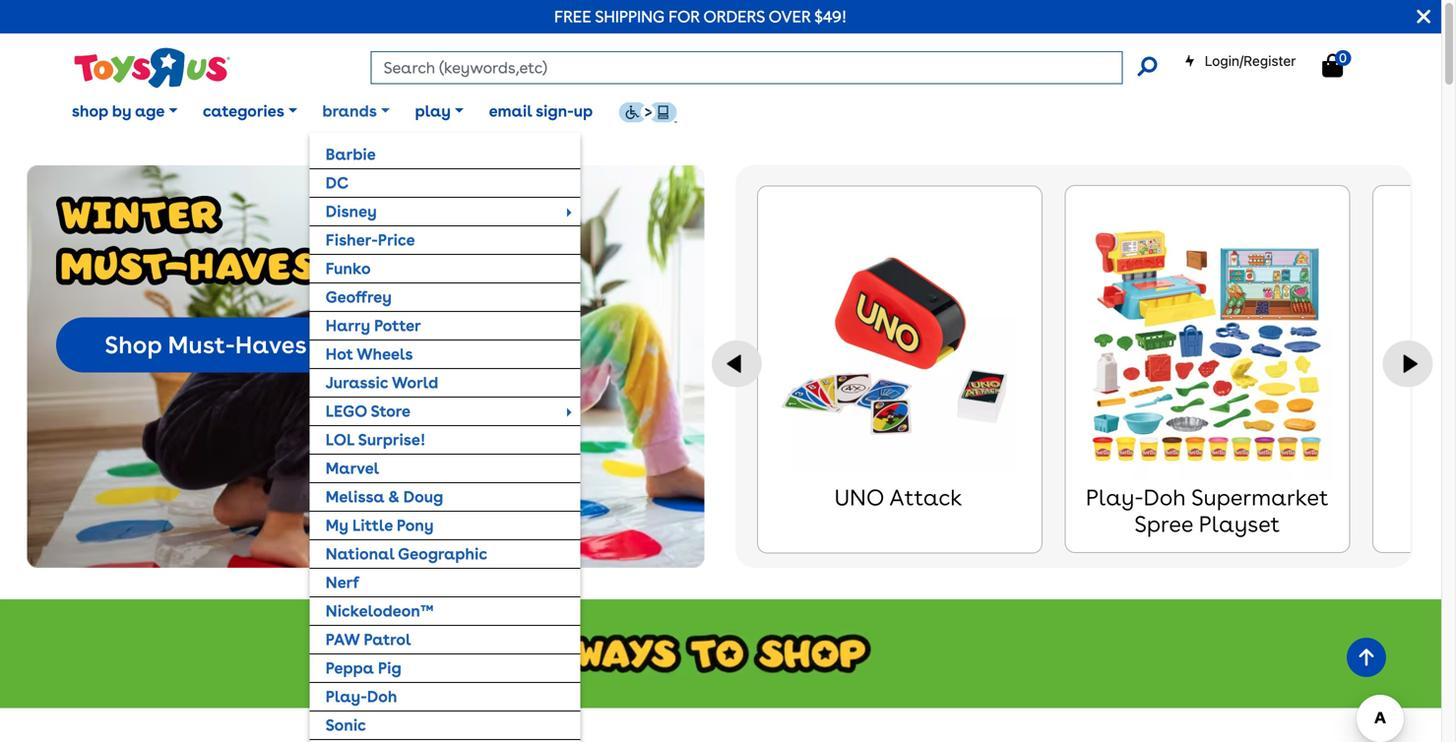 Task type: vqa. For each thing, say whether or not it's contained in the screenshot.
Disney
yes



Task type: describe. For each thing, give the bounding box(es) containing it.
go to previous image
[[712, 341, 762, 388]]

age
[[135, 101, 165, 121]]

disney button
[[310, 198, 581, 225]]

doh
[[367, 687, 397, 706]]

funko link
[[310, 255, 581, 282]]

by
[[112, 101, 131, 121]]

brands
[[322, 101, 377, 121]]

pony
[[397, 516, 434, 535]]

email sign-up link
[[476, 87, 606, 136]]

nerf
[[326, 573, 359, 592]]

categories button
[[190, 87, 310, 136]]

email sign-up
[[489, 101, 593, 121]]

geoffrey
[[326, 287, 392, 307]]

geoffrey link
[[310, 283, 581, 311]]

Enter Keyword or Item No. search field
[[371, 51, 1123, 84]]

free shipping for orders over $49! link
[[555, 7, 847, 26]]

nickelodeon™ link
[[310, 598, 581, 625]]

shopping bag image
[[1323, 54, 1343, 77]]

hot
[[326, 345, 353, 364]]

disney
[[326, 202, 377, 221]]

login/register button
[[1184, 51, 1296, 71]]

world
[[392, 373, 438, 392]]

little
[[352, 516, 393, 535]]

jurassic world link
[[310, 369, 581, 397]]

shop
[[105, 331, 162, 360]]

over
[[769, 7, 811, 26]]

lego
[[326, 402, 367, 421]]

play-doh link
[[310, 683, 581, 711]]

paw patrol link
[[310, 626, 581, 654]]

my
[[326, 516, 349, 535]]

0
[[1340, 50, 1347, 65]]

national
[[326, 544, 394, 564]]

lol surprise! link
[[310, 426, 581, 454]]

&
[[388, 487, 400, 507]]

funko
[[326, 259, 371, 278]]

geographic
[[398, 544, 487, 564]]

jurassic
[[326, 373, 388, 392]]

lol
[[326, 430, 355, 449]]

menu bar containing shop by age
[[59, 77, 1442, 743]]

harry potter link
[[310, 312, 581, 340]]

dc
[[326, 173, 349, 192]]

fisher-
[[326, 230, 378, 249]]

orders
[[704, 7, 765, 26]]

free
[[555, 7, 592, 26]]

shop
[[72, 101, 108, 121]]

peppa
[[326, 659, 374, 678]]

for
[[669, 7, 700, 26]]

marvel
[[326, 459, 379, 478]]

my little pony link
[[310, 512, 581, 540]]

patrol
[[364, 630, 411, 649]]



Task type: locate. For each thing, give the bounding box(es) containing it.
0 link
[[1323, 50, 1363, 78]]

marvel link
[[310, 455, 581, 482]]

dc link
[[310, 169, 581, 197]]

categories
[[203, 101, 284, 121]]

price
[[378, 230, 415, 249]]

play
[[415, 101, 451, 121]]

harry
[[326, 316, 370, 335]]

ways to shop image
[[0, 600, 1442, 709]]

free shipping for orders over $49!
[[555, 7, 847, 26]]

lego store button
[[310, 398, 581, 425]]

must-
[[168, 331, 235, 360]]

wheels
[[357, 345, 413, 364]]

close button image
[[1417, 6, 1431, 28]]

nickelodeon™
[[326, 602, 434, 621]]

this icon serves as a link to download the essential accessibility assistive technology app for individuals with physical disabilities. it is featured as part of our commitment to diversity and inclusion. image
[[618, 102, 677, 123]]

sonic link
[[310, 712, 581, 739]]

peppa pig link
[[310, 655, 581, 682]]

email
[[489, 101, 532, 121]]

surprise!
[[358, 430, 426, 449]]

sonic
[[326, 716, 366, 735]]

menu bar
[[59, 77, 1442, 743]]

winter must haves image
[[56, 196, 321, 286]]

shop by age button
[[59, 87, 190, 136]]

national geographic link
[[310, 541, 581, 568]]

melissa & doug link
[[310, 483, 581, 511]]

play-
[[326, 687, 367, 706]]

haves
[[235, 331, 307, 360]]

paw
[[326, 630, 360, 649]]

potter
[[374, 316, 421, 335]]

brands button
[[310, 87, 402, 136]]

go to next image
[[1383, 341, 1434, 388]]

login/register
[[1205, 53, 1296, 69]]

shop must-haves
[[105, 331, 307, 360]]

melissa
[[326, 487, 385, 507]]

$49!
[[815, 7, 847, 26]]

twister hero image desktop image
[[27, 165, 705, 568]]

fisher-price link
[[310, 226, 581, 254]]

up
[[574, 101, 593, 121]]

barbie dc disney fisher-price funko geoffrey harry potter hot wheels jurassic world lego store lol surprise! marvel melissa & doug my little pony national geographic nerf nickelodeon™ paw patrol peppa pig play-doh sonic
[[326, 145, 487, 735]]

barbie link
[[310, 141, 581, 168]]

hot wheels link
[[310, 341, 581, 368]]

None search field
[[371, 51, 1158, 84]]

shop-by-brand menu
[[310, 133, 581, 743]]

store
[[371, 402, 411, 421]]

nerf link
[[310, 569, 581, 597]]

doug
[[403, 487, 443, 507]]

play button
[[402, 87, 476, 136]]

sign-
[[536, 101, 574, 121]]

toys r us image
[[72, 46, 230, 90]]

pig
[[378, 659, 401, 678]]

barbie
[[326, 145, 376, 164]]

shipping
[[595, 7, 665, 26]]

shop by age
[[72, 101, 165, 121]]



